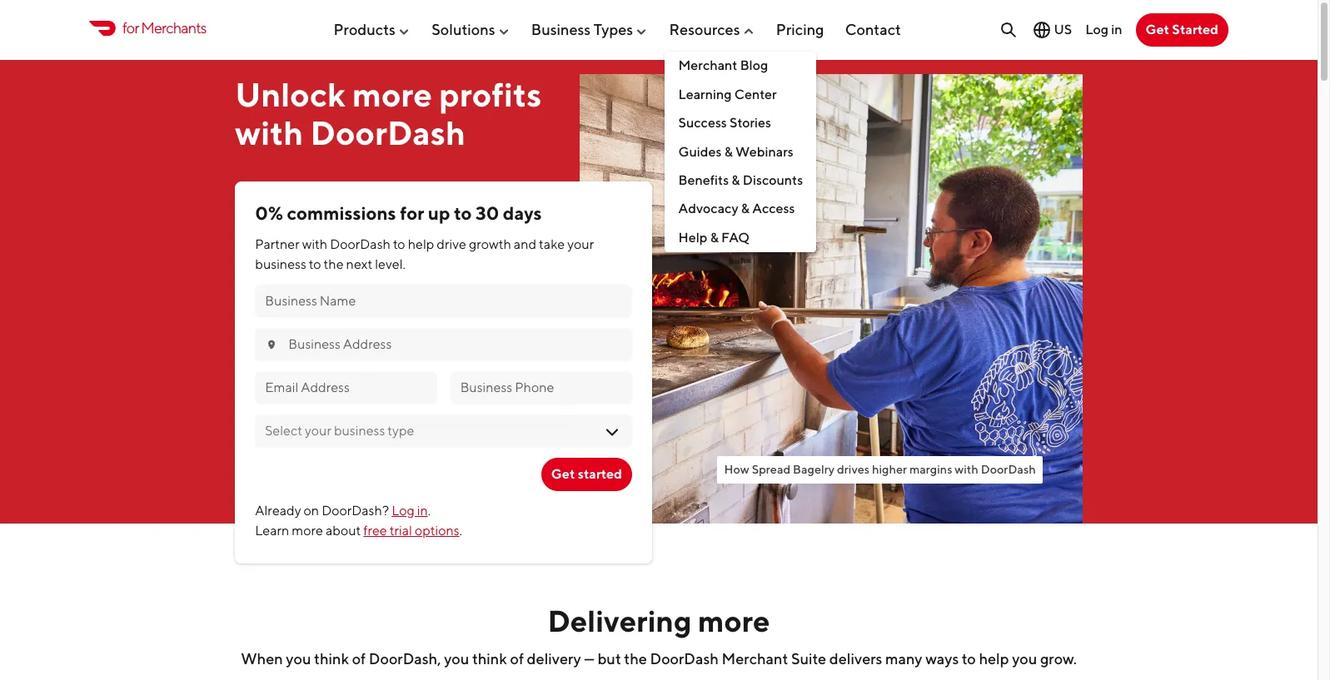 Task type: vqa. For each thing, say whether or not it's contained in the screenshot.
ordering
no



Task type: describe. For each thing, give the bounding box(es) containing it.
pricing link
[[776, 14, 824, 45]]

get started
[[1146, 22, 1219, 37]]

30
[[476, 203, 499, 224]]

when you think of doordash, you think of delivery — but the doordash merchant suite delivers many ways to help you grow.
[[241, 651, 1077, 668]]

doordash inside partner with doordash to help drive growth and take your business to the next level.
[[330, 236, 391, 252]]

3 you from the left
[[1012, 651, 1037, 668]]

how
[[724, 462, 750, 477]]

1 horizontal spatial for
[[400, 203, 424, 224]]

learning
[[679, 86, 732, 102]]

delivers
[[830, 651, 883, 668]]

partner
[[255, 236, 300, 252]]

take
[[539, 236, 565, 252]]

help inside partner with doordash to help drive growth and take your business to the next level.
[[408, 236, 434, 252]]

get started button
[[1136, 13, 1229, 47]]

blog
[[740, 58, 768, 74]]

1 vertical spatial the
[[624, 651, 647, 668]]

1 vertical spatial .
[[460, 523, 462, 539]]

0 vertical spatial for
[[122, 19, 139, 37]]

1 horizontal spatial in
[[1111, 21, 1123, 37]]

success stories
[[679, 115, 771, 131]]

merchants
[[141, 19, 206, 37]]

discounts
[[743, 172, 803, 188]]

2 of from the left
[[510, 651, 524, 668]]

Business Address text field
[[289, 336, 622, 354]]

get started
[[551, 466, 622, 482]]

advocacy & access
[[679, 201, 795, 217]]

0 vertical spatial log
[[1086, 21, 1109, 37]]

business types link
[[531, 14, 648, 45]]

1 you from the left
[[286, 651, 311, 668]]

& for faq
[[710, 230, 719, 245]]

already
[[255, 503, 301, 519]]

benefits & discounts link
[[665, 167, 817, 195]]

drive
[[437, 236, 466, 252]]

spread
[[752, 462, 791, 477]]

1 vertical spatial merchant
[[722, 651, 788, 668]]

free trial options link
[[363, 523, 460, 539]]

spread bagelry image
[[580, 74, 1083, 524]]

faq
[[721, 230, 750, 245]]

with inside how spread bagelry drives higher margins with doordash link
[[955, 462, 979, 477]]

learning center link
[[665, 81, 817, 109]]

us
[[1054, 22, 1072, 37]]

pricing
[[776, 21, 824, 38]]

next
[[346, 256, 373, 272]]

0 vertical spatial merchant
[[679, 58, 738, 74]]

on
[[304, 503, 319, 519]]

suite
[[791, 651, 827, 668]]

level.
[[375, 256, 406, 272]]

about
[[326, 523, 361, 539]]

2 you from the left
[[444, 651, 469, 668]]

products link
[[334, 14, 411, 45]]

doordash down the delivering more
[[650, 651, 719, 668]]

Business Name text field
[[265, 292, 622, 311]]

more for unlock
[[352, 75, 432, 114]]

advocacy & access link
[[665, 195, 817, 224]]

1 think from the left
[[314, 651, 349, 668]]

get started button
[[541, 458, 632, 491]]

higher
[[872, 462, 907, 477]]

doordash inside how spread bagelry drives higher margins with doordash link
[[981, 462, 1036, 477]]

resources
[[669, 21, 740, 38]]

merchant blog link
[[665, 52, 817, 81]]

merchant blog
[[679, 58, 768, 74]]

guides & webinars
[[679, 144, 794, 160]]

doordash,
[[369, 651, 441, 668]]

partner with doordash to help drive growth and take your business to the next level.
[[255, 236, 594, 272]]

benefits & discounts
[[679, 172, 803, 188]]

commissions
[[287, 203, 396, 224]]

0 vertical spatial log in link
[[1086, 21, 1123, 37]]

globe line image
[[1033, 20, 1053, 40]]

free
[[363, 523, 387, 539]]

how spread bagelry drives higher margins with doordash
[[724, 462, 1036, 477]]

help & faq link
[[665, 224, 817, 252]]

delivering more
[[548, 603, 770, 639]]

grow.
[[1040, 651, 1077, 668]]

log inside already on doordash? log in . learn more about free trial options .
[[392, 503, 415, 519]]

days
[[503, 203, 542, 224]]

access
[[752, 201, 795, 217]]

unlock more profits with doordash
[[235, 75, 542, 152]]



Task type: locate. For each thing, give the bounding box(es) containing it.
& left faq
[[710, 230, 719, 245]]

get
[[1146, 22, 1170, 37], [551, 466, 575, 482]]

1 of from the left
[[352, 651, 366, 668]]

1 vertical spatial more
[[292, 523, 323, 539]]

1 vertical spatial log in link
[[392, 503, 428, 519]]

stories
[[730, 115, 771, 131]]

bagelry
[[793, 462, 835, 477]]

with inside unlock more profits with doordash
[[235, 113, 304, 152]]

get left started at the bottom of page
[[551, 466, 575, 482]]

0 horizontal spatial more
[[292, 523, 323, 539]]

0 horizontal spatial the
[[324, 256, 344, 272]]

of left delivery
[[510, 651, 524, 668]]

started
[[1172, 22, 1219, 37]]

0 horizontal spatial you
[[286, 651, 311, 668]]

with right the margins
[[955, 462, 979, 477]]

and
[[514, 236, 537, 252]]

& left access
[[741, 201, 750, 217]]

success
[[679, 115, 727, 131]]

0 horizontal spatial .
[[428, 503, 431, 519]]

options
[[415, 523, 460, 539]]

0 vertical spatial .
[[428, 503, 431, 519]]

1 horizontal spatial more
[[352, 75, 432, 114]]

contact
[[845, 21, 901, 38]]

the
[[324, 256, 344, 272], [624, 651, 647, 668]]

help right ways
[[979, 651, 1009, 668]]

&
[[724, 144, 733, 160], [732, 172, 740, 188], [741, 201, 750, 217], [710, 230, 719, 245]]

2 horizontal spatial more
[[698, 603, 770, 639]]

& for discounts
[[732, 172, 740, 188]]

help left drive
[[408, 236, 434, 252]]

log in link up free trial options link
[[392, 503, 428, 519]]

1 horizontal spatial the
[[624, 651, 647, 668]]

merchant left the suite
[[722, 651, 788, 668]]

log
[[1086, 21, 1109, 37], [392, 503, 415, 519]]

resources link
[[669, 14, 755, 45]]

1 horizontal spatial get
[[1146, 22, 1170, 37]]

doordash?
[[322, 503, 389, 519]]

with inside partner with doordash to help drive growth and take your business to the next level.
[[302, 236, 328, 252]]

started
[[578, 466, 622, 482]]

learn
[[255, 523, 289, 539]]

& for access
[[741, 201, 750, 217]]

advocacy
[[679, 201, 739, 217]]

of left doordash,
[[352, 651, 366, 668]]

think right when
[[314, 651, 349, 668]]

doordash right the margins
[[981, 462, 1036, 477]]

0% commissions for up to 30 days
[[255, 203, 542, 224]]

your
[[567, 236, 594, 252]]

location pin image
[[265, 338, 279, 351]]

log up trial
[[392, 503, 415, 519]]

2 think from the left
[[472, 651, 507, 668]]

of
[[352, 651, 366, 668], [510, 651, 524, 668]]

merchant
[[679, 58, 738, 74], [722, 651, 788, 668]]

log right 'us'
[[1086, 21, 1109, 37]]

to right the business
[[309, 256, 321, 272]]

1 vertical spatial with
[[302, 236, 328, 252]]

ways
[[926, 651, 959, 668]]

& down guides & webinars link
[[732, 172, 740, 188]]

to up level.
[[393, 236, 405, 252]]

when
[[241, 651, 283, 668]]

in up free trial options link
[[417, 503, 428, 519]]

1 horizontal spatial .
[[460, 523, 462, 539]]

profits
[[439, 75, 542, 114]]

business
[[255, 256, 306, 272]]

guides & webinars link
[[665, 138, 817, 167]]

get for get started
[[1146, 22, 1170, 37]]

benefits
[[679, 172, 729, 188]]

doordash up 0% commissions for up to 30 days
[[310, 113, 466, 152]]

business types
[[531, 21, 633, 38]]

types
[[594, 21, 633, 38]]

for left up
[[400, 203, 424, 224]]

get left "started"
[[1146, 22, 1170, 37]]

2 vertical spatial with
[[955, 462, 979, 477]]

business
[[531, 21, 591, 38]]

—
[[584, 651, 595, 668]]

0 vertical spatial with
[[235, 113, 304, 152]]

already on doordash? log in . learn more about free trial options .
[[255, 503, 462, 539]]

get for get started
[[551, 466, 575, 482]]

unlock
[[235, 75, 346, 114]]

how spread bagelry drives higher margins with doordash link
[[718, 457, 1043, 484]]

doordash up next
[[330, 236, 391, 252]]

to right ways
[[962, 651, 976, 668]]

0 horizontal spatial log
[[392, 503, 415, 519]]

for merchants
[[122, 19, 206, 37]]

you
[[286, 651, 311, 668], [444, 651, 469, 668], [1012, 651, 1037, 668]]

1 horizontal spatial you
[[444, 651, 469, 668]]

Email Address email field
[[265, 379, 427, 397]]

for left merchants
[[122, 19, 139, 37]]

0 vertical spatial the
[[324, 256, 344, 272]]

1 horizontal spatial of
[[510, 651, 524, 668]]

webinars
[[736, 144, 794, 160]]

in right 'us'
[[1111, 21, 1123, 37]]

0 vertical spatial in
[[1111, 21, 1123, 37]]

center
[[735, 86, 777, 102]]

doordash
[[310, 113, 466, 152], [330, 236, 391, 252], [981, 462, 1036, 477], [650, 651, 719, 668]]

help
[[679, 230, 708, 245]]

2 vertical spatial more
[[698, 603, 770, 639]]

0%
[[255, 203, 283, 224]]

trial
[[390, 523, 412, 539]]

more
[[352, 75, 432, 114], [292, 523, 323, 539], [698, 603, 770, 639]]

solutions
[[432, 21, 495, 38]]

more inside already on doordash? log in . learn more about free trial options .
[[292, 523, 323, 539]]

guides
[[679, 144, 722, 160]]

with
[[235, 113, 304, 152], [302, 236, 328, 252], [955, 462, 979, 477]]

you right when
[[286, 651, 311, 668]]

Business Phone text field
[[460, 379, 622, 397]]

in inside already on doordash? log in . learn more about free trial options .
[[417, 503, 428, 519]]

with right partner
[[302, 236, 328, 252]]

& right the guides
[[724, 144, 733, 160]]

but
[[598, 651, 621, 668]]

up
[[428, 203, 450, 224]]

. up options
[[428, 503, 431, 519]]

0 horizontal spatial help
[[408, 236, 434, 252]]

1 horizontal spatial think
[[472, 651, 507, 668]]

0 horizontal spatial get
[[551, 466, 575, 482]]

the left next
[[324, 256, 344, 272]]

the right but
[[624, 651, 647, 668]]

in
[[1111, 21, 1123, 37], [417, 503, 428, 519]]

merchant up learning
[[679, 58, 738, 74]]

1 horizontal spatial log
[[1086, 21, 1109, 37]]

0 vertical spatial more
[[352, 75, 432, 114]]

0 horizontal spatial of
[[352, 651, 366, 668]]

& inside 'link'
[[732, 172, 740, 188]]

think left delivery
[[472, 651, 507, 668]]

.
[[428, 503, 431, 519], [460, 523, 462, 539]]

1 vertical spatial for
[[400, 203, 424, 224]]

2 horizontal spatial you
[[1012, 651, 1037, 668]]

1 vertical spatial log
[[392, 503, 415, 519]]

with up 0%
[[235, 113, 304, 152]]

margins
[[910, 462, 953, 477]]

1 vertical spatial help
[[979, 651, 1009, 668]]

for merchants link
[[89, 17, 206, 39]]

more inside unlock more profits with doordash
[[352, 75, 432, 114]]

success stories link
[[665, 109, 817, 138]]

1 horizontal spatial log in link
[[1086, 21, 1123, 37]]

help & faq
[[679, 230, 750, 245]]

log in
[[1086, 21, 1123, 37]]

more for delivering
[[698, 603, 770, 639]]

delivering
[[548, 603, 692, 639]]

& for webinars
[[724, 144, 733, 160]]

many
[[886, 651, 923, 668]]

0 horizontal spatial think
[[314, 651, 349, 668]]

you right doordash,
[[444, 651, 469, 668]]

log in link right 'us'
[[1086, 21, 1123, 37]]

products
[[334, 21, 396, 38]]

1 horizontal spatial help
[[979, 651, 1009, 668]]

solutions link
[[432, 14, 510, 45]]

to right up
[[454, 203, 472, 224]]

0 horizontal spatial log in link
[[392, 503, 428, 519]]

doordash inside unlock more profits with doordash
[[310, 113, 466, 152]]

1 vertical spatial in
[[417, 503, 428, 519]]

learning center
[[679, 86, 777, 102]]

1 vertical spatial get
[[551, 466, 575, 482]]

the inside partner with doordash to help drive growth and take your business to the next level.
[[324, 256, 344, 272]]

. right trial
[[460, 523, 462, 539]]

log in link
[[1086, 21, 1123, 37], [392, 503, 428, 519]]

drives
[[837, 462, 870, 477]]

0 horizontal spatial for
[[122, 19, 139, 37]]

0 horizontal spatial in
[[417, 503, 428, 519]]

contact link
[[845, 14, 901, 45]]

0 vertical spatial get
[[1146, 22, 1170, 37]]

growth
[[469, 236, 511, 252]]

0 vertical spatial help
[[408, 236, 434, 252]]

delivery
[[527, 651, 581, 668]]

you left grow.
[[1012, 651, 1037, 668]]



